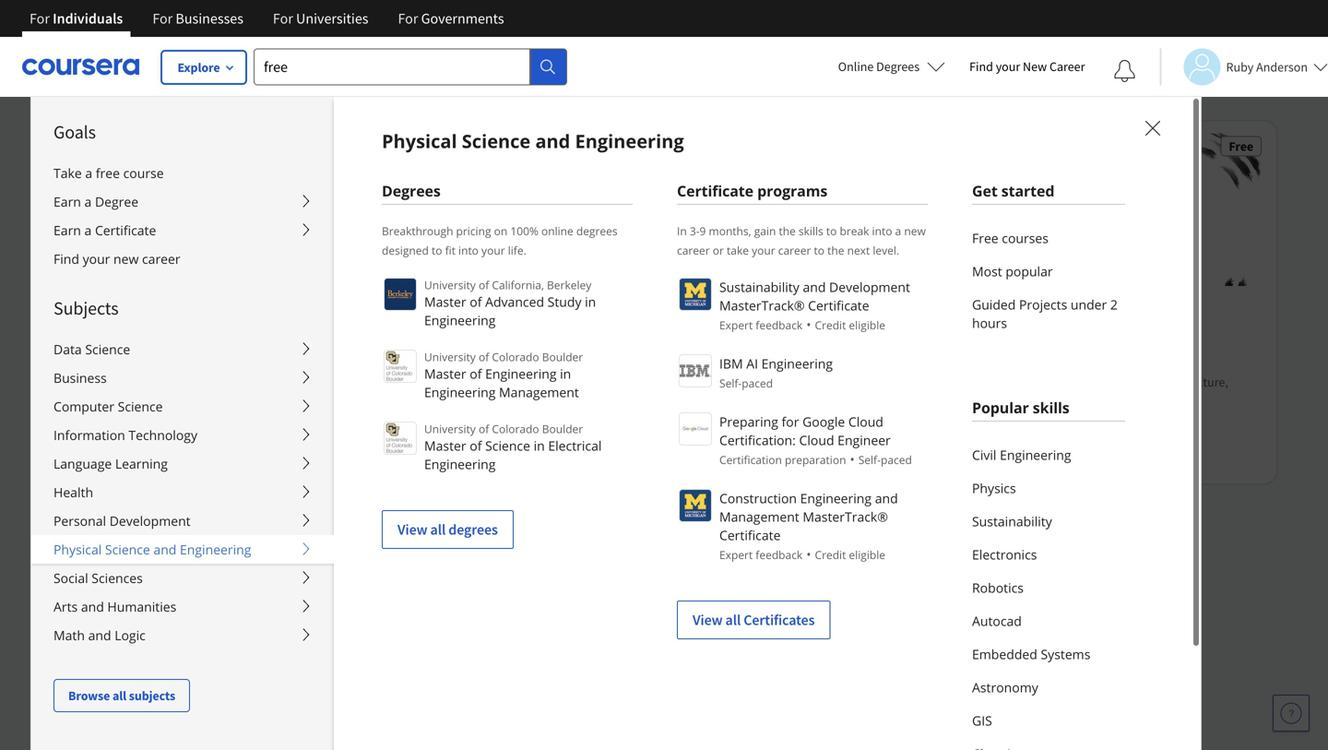 Task type: describe. For each thing, give the bounding box(es) containing it.
for inside abdul latif jameel institute for disease and emergency analytics (j-idea)
[[250, 418, 267, 436]]

find for find your new career
[[970, 58, 994, 75]]

What do you want to learn? text field
[[254, 48, 531, 85]]

9
[[700, 223, 706, 239]]

of up course
[[131, 139, 142, 156]]

a inside dropdown button
[[84, 221, 92, 239]]

browse all subjects
[[68, 687, 175, 704]]

less
[[524, 451, 548, 468]]

disease
[[270, 418, 317, 436]]

ruby
[[1227, 59, 1254, 75]]

physics
[[972, 479, 1016, 497]]

eligible inside sustainability and development mastertrack® certificate expert feedback • credit eligible
[[849, 317, 886, 333]]

- down governments
[[491, 63, 495, 80]]

engineering inside ibm ai engineering self-paced
[[762, 355, 833, 372]]

a right "take"
[[85, 164, 92, 182]]

programs
[[758, 181, 828, 201]]

mastertrack® inside sustainability and development mastertrack® certificate expert feedback • credit eligible
[[720, 297, 805, 314]]

skills you'll gain
[[688, 373, 778, 390]]

engineering inside construction engineering and management mastertrack® certificate expert feedback • credit eligible
[[801, 489, 872, 507]]

management inside construction engineering and management mastertrack® certificate expert feedback • credit eligible
[[720, 508, 800, 525]]

career inside earn a university-issued career credential in a flexible, interactive format.
[[208, 257, 242, 274]]

for for governments
[[398, 9, 418, 28]]

into for degrees
[[459, 243, 479, 258]]

free right view all certificates
[[821, 627, 845, 646]]

3 right career
[[1116, 63, 1122, 80]]

online
[[838, 58, 874, 75]]

learning
[[115, 455, 168, 472]]

list for started
[[972, 221, 1126, 340]]

course right new
[[1054, 63, 1092, 80]]

course up physics link
[[1054, 451, 1092, 468]]

while
[[204, 53, 233, 69]]

science for data science popup button
[[85, 340, 130, 358]]

civil
[[972, 446, 997, 464]]

systems
[[1041, 645, 1091, 663]]

4eu+
[[78, 363, 109, 381]]

career down 3-
[[677, 243, 710, 258]]

1 left show notifications icon
[[1100, 63, 1107, 80]]

demonstrate
[[78, 3, 146, 19]]

astronomy link
[[972, 671, 1126, 704]]

development inside dropdown button
[[110, 512, 191, 530]]

in inside the university of colorado boulder master of engineering in engineering management
[[560, 365, 571, 382]]

robotics link
[[972, 571, 1126, 604]]

more for accenture
[[82, 498, 114, 517]]

most
[[972, 262, 1003, 280]]

university right "yonsei"
[[1066, 306, 1120, 323]]

physical science and engineering button
[[31, 535, 334, 564]]

colorado for engineering
[[492, 349, 539, 364]]

your inside earn career credentials from industry leaders that demonstrate your expertise.
[[149, 3, 174, 19]]

mastertrack® inside construction engineering and management mastertrack® certificate expert feedback • credit eligible
[[803, 508, 888, 525]]

online inside breakthrough pricing on 100% online degrees designed to fit into your life.
[[542, 223, 574, 239]]

skills inside in 3-9 months, gain the skills to break into a new career or take your career to the next level.
[[799, 223, 824, 239]]

pricing
[[456, 223, 491, 239]]

- left the 4
[[800, 63, 804, 80]]

complete
[[78, 189, 130, 206]]

breakthrough
[[382, 223, 453, 239]]

100%
[[511, 223, 539, 239]]

taking
[[236, 53, 270, 69]]

1 down certification:
[[791, 451, 798, 468]]

3 down google
[[807, 451, 813, 468]]

dutch
[[78, 665, 114, 683]]

paced inside preparing for google cloud certification: cloud engineer certification preparation • self-paced
[[881, 452, 912, 467]]

help center image
[[1281, 702, 1303, 724]]

career inside explore menu element
[[142, 250, 180, 268]]

language group
[[44, 548, 346, 686]]

business for business analysis & process management
[[379, 337, 434, 356]]

of right (2.4k
[[470, 437, 482, 454]]

for for individuals
[[30, 9, 50, 28]]

(traditional)
[[129, 637, 206, 656]]

degrees inside breakthrough pricing on 100% online degrees designed to fit into your life.
[[577, 223, 618, 239]]

master's inside "earn your bachelor's or master's degree online for a fraction of the cost of in-person learning."
[[205, 121, 249, 137]]

gain for skills you'll gain
[[754, 373, 778, 390]]

earn for earn career credentials from industry leaders that demonstrate your expertise.
[[78, 0, 102, 1]]

certificates inside view all certificates link
[[744, 611, 815, 629]]

show for accenture
[[44, 498, 79, 517]]

earn for earn a degree
[[54, 193, 81, 210]]

courses inside physical science and engineering "menu item"
[[1002, 229, 1049, 247]]

life.
[[508, 243, 527, 258]]

language for language learning
[[54, 455, 112, 472]]

course down certification:
[[745, 451, 783, 468]]

business analysis & process management
[[379, 337, 636, 356]]

credit inside sustainability and development mastertrack® certificate expert feedback • credit eligible
[[815, 317, 846, 333]]

businesses
[[176, 9, 244, 28]]

engineering inside 'list'
[[1000, 446, 1072, 464]]

find your new career
[[54, 250, 180, 268]]

a up "flexible,"
[[105, 257, 111, 274]]

writing
[[997, 392, 1036, 409]]

or inside "earn your bachelor's or master's degree online for a fraction of the cost of in-person learning."
[[191, 121, 203, 137]]

colorado for science
[[492, 421, 539, 436]]

business analysis, leadership and management
[[379, 373, 635, 409]]

feedback inside construction engineering and management mastertrack® certificate expert feedback • credit eligible
[[756, 547, 803, 562]]

a inside complete graduate-level learning without committing to a full degree program.
[[156, 208, 163, 224]]

certificate programs
[[677, 181, 828, 201]]

popular skills
[[972, 398, 1070, 417]]

certificate up 9
[[677, 181, 754, 201]]

university of california, berkeley logo image
[[384, 278, 417, 311]]

electronics link
[[972, 538, 1126, 571]]

engineer
[[838, 431, 891, 449]]

3-
[[690, 223, 700, 239]]

of down the "analysis" at the top of page
[[470, 365, 482, 382]]

your inside earn career credentials while taking courses that count towards your master's degree.
[[157, 71, 182, 88]]

physical science and engineering menu item
[[333, 96, 1329, 750]]

management inside "link"
[[554, 337, 636, 356]]

physical science and engineering inside "menu item"
[[382, 128, 684, 154]]

show more button for dutch
[[44, 694, 114, 716]]

1 left the 4
[[791, 63, 798, 80]]

0 vertical spatial cloud
[[849, 413, 884, 430]]

development inside sustainability and development mastertrack® certificate expert feedback • credit eligible
[[829, 278, 911, 296]]

free right related
[[511, 546, 542, 569]]

physical science and engineering inside dropdown button
[[54, 541, 251, 558]]

that for earn career credentials while taking courses that count towards your master's degree.
[[316, 53, 338, 69]]

to right related
[[491, 546, 507, 569]]

earn a university-issued career credential in a flexible, interactive format.
[[78, 257, 321, 292]]

show more for accenture
[[44, 498, 114, 517]]

gis link
[[972, 704, 1126, 737]]

view all degrees
[[398, 520, 498, 539]]

certificate inside earn a certificate dropdown button
[[95, 221, 156, 239]]

you'll for skills you'll gain :
[[412, 373, 443, 390]]

more for dutch
[[82, 695, 114, 714]]

science for "physical science and engineering" dropdown button
[[105, 541, 150, 558]]

university for master of engineering in engineering management
[[424, 349, 476, 364]]

in inside university of colorado boulder master of science in electrical engineering
[[534, 437, 545, 454]]

find your new career
[[970, 58, 1085, 75]]

(4.7k
[[728, 429, 755, 445]]

your inside in 3-9 months, gain the skills to break into a new career or take your career to the next level.
[[752, 243, 776, 258]]

to inside breakthrough pricing on 100% online degrees designed to fit into your life.
[[432, 243, 442, 258]]

gis
[[972, 712, 993, 729]]

preparing
[[720, 413, 779, 430]]

a inside "earn your bachelor's or master's degree online for a fraction of the cost of in-person learning."
[[78, 139, 84, 156]]

sustainability and development mastertrack® certificate expert feedback • credit eligible
[[720, 278, 911, 333]]

1 vertical spatial skills
[[1033, 398, 1070, 417]]

most popular link
[[972, 255, 1126, 288]]

of up beginner · guided project · less than 2 hours
[[479, 421, 489, 436]]

1 horizontal spatial the
[[779, 223, 796, 239]]

data science
[[54, 340, 130, 358]]

4.8 for 4.8 (4.7k reviews)
[[707, 429, 724, 445]]

popular
[[972, 398, 1029, 417]]

browse all subjects button
[[54, 679, 190, 712]]

courses inside earn career credentials while taking courses that count towards your master's degree.
[[272, 53, 313, 69]]

than
[[550, 451, 578, 468]]

to left break
[[827, 223, 837, 239]]

1 down 4.8 (26k reviews)
[[482, 63, 489, 80]]

bachelor's
[[132, 121, 188, 137]]

explore
[[178, 59, 220, 76]]

engineering inside university of colorado boulder master of science in electrical engineering
[[424, 455, 496, 473]]

popular
[[1006, 262, 1053, 280]]

preparation
[[785, 452, 846, 467]]

degree.
[[231, 71, 272, 88]]

to left "next"
[[814, 243, 825, 258]]

degree inside "earn your bachelor's or master's degree online for a fraction of the cost of in-person learning."
[[252, 121, 289, 137]]

partnername logo image for ibm
[[679, 354, 712, 388]]

latif
[[117, 418, 144, 436]]

science for computer science dropdown button
[[118, 398, 163, 415]]

earn for earn your bachelor's or master's degree online for a fraction of the cost of in-person learning.
[[78, 121, 102, 137]]

leaders
[[280, 0, 319, 1]]

chinese for chinese (traditional)
[[78, 637, 127, 656]]

in 3-9 months, gain the skills to break into a new career or take your career to the next level.
[[677, 223, 926, 258]]

career right take
[[778, 243, 811, 258]]

3 down communication, culture, writing
[[1116, 451, 1122, 468]]

university up introductory human physiology
[[750, 306, 804, 323]]

you'll for skills you'll gain
[[721, 373, 752, 390]]

self- inside preparing for google cloud certification: cloud engineer certification preparation • self-paced
[[859, 452, 881, 467]]

logic
[[115, 626, 146, 644]]

physical inside "menu item"
[[382, 128, 457, 154]]

0 horizontal spatial guided
[[436, 451, 475, 468]]

your inside breakthrough pricing on 100% online degrees designed to fit into your life.
[[482, 243, 505, 258]]

educator
[[44, 332, 101, 351]]

and inside abdul latif jameel institute for disease and emergency analytics (j-idea)
[[320, 418, 343, 436]]

health button
[[31, 478, 334, 507]]

paced inside ibm ai engineering self-paced
[[742, 376, 773, 391]]

your inside "earn your bachelor's or master's degree online for a fraction of the cost of in-person learning."
[[105, 121, 129, 137]]

• inside construction engineering and management mastertrack® certificate expert feedback • credit eligible
[[807, 545, 811, 563]]

google
[[803, 413, 845, 430]]

self- inside ibm ai engineering self-paced
[[720, 376, 742, 391]]

for governments
[[398, 9, 504, 28]]

0 vertical spatial mastertrack®
[[78, 34, 159, 53]]

analysis
[[437, 337, 488, 356]]

certificates for mastertrack® certificates
[[161, 34, 231, 53]]

free up free link on the right of the page
[[821, 594, 845, 612]]

master for master of advanced study in engineering
[[424, 293, 467, 310]]

4.4 (2.4k reviews)
[[398, 429, 494, 445]]

the inside "earn your bachelor's or master's degree online for a fraction of the cost of in-person learning."
[[144, 139, 162, 156]]

fraction
[[87, 139, 128, 156]]

- down google
[[800, 451, 804, 468]]

earn for earn a university-issued career credential in a flexible, interactive format.
[[78, 257, 102, 274]]

earn for earn a certificate
[[54, 221, 81, 239]]

language learning
[[54, 455, 168, 472]]

all for certificates
[[726, 611, 741, 629]]

degrees inside "popup button"
[[877, 58, 920, 75]]

career inside earn career credentials from industry leaders that demonstrate your expertise.
[[105, 0, 139, 1]]

accenture
[[78, 468, 139, 486]]

degree
[[95, 193, 138, 210]]

chinese for chinese (china)
[[78, 610, 127, 628]]

course down 4.8 (26k reviews)
[[436, 63, 474, 80]]

skills for skills you'll gain
[[688, 373, 718, 390]]

computer science button
[[31, 392, 334, 421]]

course left the 4
[[745, 63, 783, 80]]

free for free
[[1229, 138, 1254, 154]]

expert inside construction engineering and management mastertrack® certificate expert feedback • credit eligible
[[720, 547, 753, 562]]

ibm
[[720, 355, 743, 372]]

physical science and engineering group
[[30, 96, 1329, 750]]

earn for earn career credentials while taking courses that count towards your master's degree.
[[78, 53, 102, 69]]

management inside the university of colorado boulder master of engineering in engineering management
[[499, 383, 579, 401]]

certification
[[720, 452, 782, 467]]

new inside find your new career link
[[114, 250, 139, 268]]

earn career credentials while taking courses that count towards your master's degree.
[[78, 53, 338, 88]]

certificate inside construction engineering and management mastertrack® certificate expert feedback • credit eligible
[[720, 526, 781, 544]]

credentials for your
[[141, 53, 202, 69]]

gain inside in 3-9 months, gain the skills to break into a new career or take your career to the next level.
[[754, 223, 776, 239]]

partnername logo image for preparing
[[679, 412, 712, 446]]

duke
[[720, 306, 747, 323]]

information technology button
[[31, 421, 334, 449]]

educator group
[[44, 330, 346, 489]]

free courses
[[972, 229, 1049, 247]]

projects
[[1019, 296, 1068, 313]]

data
[[54, 340, 82, 358]]

- down communication, culture, writing
[[1109, 451, 1113, 468]]

online inside "earn your bachelor's or master's degree online for a fraction of the cost of in-person learning."
[[292, 121, 326, 137]]

of left in-
[[189, 139, 200, 156]]

sustainability for sustainability
[[972, 513, 1053, 530]]

of left & in the left of the page
[[479, 349, 489, 364]]

personal development button
[[31, 507, 334, 535]]

for for businesses
[[153, 9, 173, 28]]

and inside construction engineering and management mastertrack® certificate expert feedback • credit eligible
[[875, 489, 898, 507]]

in inside the university of california, berkeley master of advanced study in engineering
[[585, 293, 596, 310]]

2 inside the guided projects under 2 hours
[[1111, 296, 1118, 313]]

• inside sustainability and development mastertrack® certificate expert feedback • credit eligible
[[807, 316, 811, 333]]

certification:
[[720, 431, 796, 449]]

business button
[[31, 364, 334, 392]]

degrees inside 'list'
[[449, 520, 498, 539]]

berkeley
[[547, 277, 592, 292]]



Task type: vqa. For each thing, say whether or not it's contained in the screenshot.


Task type: locate. For each thing, give the bounding box(es) containing it.
university for master of science in electrical engineering
[[424, 421, 476, 436]]

banner navigation
[[15, 0, 519, 37]]

0 horizontal spatial free
[[972, 229, 999, 247]]

career up towards
[[105, 53, 139, 69]]

1 vertical spatial 2
[[580, 451, 587, 468]]

1 feedback from the top
[[756, 317, 803, 333]]

4.8 for 4.8 (26k reviews)
[[398, 41, 415, 57]]

or
[[191, 121, 203, 137], [713, 243, 724, 258]]

0 vertical spatial the
[[144, 139, 162, 156]]

show more for dutch
[[44, 695, 114, 714]]

management inside business analysis, leadership and management
[[403, 392, 473, 409]]

0 horizontal spatial business
[[54, 369, 107, 387]]

1 boulder from the top
[[542, 349, 583, 364]]

university of colorado boulder logo image for master of science in electrical engineering
[[384, 422, 417, 455]]

take
[[727, 243, 749, 258]]

and inside business analysis, leadership and management
[[379, 392, 400, 409]]

certificate inside sustainability and development mastertrack® certificate expert feedback • credit eligible
[[808, 297, 870, 314]]

•
[[807, 316, 811, 333], [850, 450, 855, 468], [807, 545, 811, 563]]

2 expert from the top
[[720, 547, 753, 562]]

1 horizontal spatial self-
[[859, 452, 881, 467]]

project
[[461, 306, 500, 323], [478, 451, 516, 468]]

graduate certificates
[[78, 239, 207, 257]]

2 more from the top
[[82, 695, 114, 714]]

expert inside sustainability and development mastertrack® certificate expert feedback • credit eligible
[[720, 317, 753, 333]]

partnername logo image for construction
[[679, 489, 712, 522]]

1 you'll from the left
[[412, 373, 443, 390]]

chinese (traditional)
[[78, 637, 206, 656]]

0 horizontal spatial development
[[110, 512, 191, 530]]

for businesses
[[153, 9, 244, 28]]

self- down engineer
[[859, 452, 881, 467]]

all for degrees
[[430, 520, 446, 539]]

degrees up berkeley
[[577, 223, 618, 239]]

0 horizontal spatial find
[[54, 250, 79, 268]]

human
[[771, 337, 817, 356]]

4 partnername logo image from the top
[[679, 489, 712, 522]]

0 horizontal spatial view
[[398, 520, 428, 539]]

0 vertical spatial find
[[970, 58, 994, 75]]

earn down earn a degree
[[54, 221, 81, 239]]

close image
[[1140, 115, 1164, 139], [1140, 115, 1164, 139], [1140, 115, 1164, 139], [1140, 115, 1164, 139], [1140, 115, 1164, 139], [1141, 116, 1165, 140]]

earn a degree button
[[31, 187, 334, 216]]

your inside find your new career link
[[996, 58, 1021, 75]]

free up complete at the left of page
[[96, 164, 120, 182]]

expert
[[720, 317, 753, 333], [720, 547, 753, 562]]

1 vertical spatial physical science and engineering
[[54, 541, 251, 558]]

show more down accenture
[[44, 498, 114, 517]]

0 vertical spatial degree
[[252, 121, 289, 137]]

1 horizontal spatial find
[[970, 58, 994, 75]]

0 vertical spatial or
[[191, 121, 203, 137]]

next
[[848, 243, 870, 258]]

feedback inside sustainability and development mastertrack® certificate expert feedback • credit eligible
[[756, 317, 803, 333]]

mastertrack® down the demonstrate at the top
[[78, 34, 159, 53]]

1 eligible from the top
[[849, 317, 886, 333]]

find left new
[[970, 58, 994, 75]]

your inside find your new career link
[[83, 250, 110, 268]]

0 vertical spatial credit
[[815, 317, 846, 333]]

4.8 (26k reviews)
[[398, 41, 491, 57]]

colorado inside university of colorado boulder master of science in electrical engineering
[[492, 421, 539, 436]]

certificate
[[930, 594, 993, 612]]

1 vertical spatial paced
[[881, 452, 912, 467]]

searches related to free
[[357, 546, 542, 569]]

that down universities
[[316, 53, 338, 69]]

show more down dutch at the bottom left
[[44, 695, 114, 714]]

1 vertical spatial new
[[114, 250, 139, 268]]

0 vertical spatial paced
[[742, 376, 773, 391]]

feedback
[[756, 317, 803, 333], [756, 547, 803, 562]]

career
[[105, 0, 139, 1], [105, 53, 139, 69], [677, 243, 710, 258], [778, 243, 811, 258], [142, 250, 180, 268], [208, 257, 242, 274]]

that up universities
[[322, 0, 344, 1]]

1 vertical spatial all
[[726, 611, 741, 629]]

for inside preparing for google cloud certification: cloud engineer certification preparation • self-paced
[[782, 413, 799, 430]]

0 vertical spatial language
[[54, 455, 112, 472]]

1 vertical spatial cloud
[[799, 431, 835, 449]]

mastertrack® certificates
[[78, 34, 231, 53]]

0 vertical spatial skills
[[799, 223, 824, 239]]

boulder inside the university of colorado boulder master of engineering in engineering management
[[542, 349, 583, 364]]

2 vertical spatial the
[[828, 243, 845, 258]]

1 vertical spatial university of colorado boulder logo image
[[384, 422, 417, 455]]

gain
[[754, 223, 776, 239], [445, 373, 469, 390], [754, 373, 778, 390]]

show for dutch
[[44, 695, 79, 714]]

paced
[[742, 376, 773, 391], [881, 452, 912, 467]]

career up interactive
[[142, 250, 180, 268]]

list containing free courses
[[972, 221, 1126, 340]]

complete graduate-level learning without committing to a full degree program.
[[78, 189, 302, 224]]

2 university of colorado boulder logo image from the top
[[384, 422, 417, 455]]

sustainability for sustainability and development mastertrack® certificate expert feedback • credit eligible
[[720, 278, 800, 296]]

0 horizontal spatial skills
[[379, 373, 409, 390]]

learning
[[213, 189, 257, 206]]

1 vertical spatial expert
[[720, 547, 753, 562]]

all inside browse all subjects button
[[113, 687, 126, 704]]

2 vertical spatial certificates
[[744, 611, 815, 629]]

university
[[424, 277, 476, 292], [750, 306, 804, 323], [1066, 306, 1120, 323], [424, 349, 476, 364], [424, 421, 476, 436]]

find your new career link
[[961, 55, 1095, 78]]

physical science and engineering up 100%
[[382, 128, 684, 154]]

university of colorado boulder logo image for master of engineering in engineering management
[[384, 350, 417, 383]]

degrees inside physical science and engineering "menu item"
[[382, 181, 441, 201]]

a left full
[[156, 208, 163, 224]]

3 master from the top
[[424, 437, 467, 454]]

process
[[503, 337, 551, 356]]

1 more from the top
[[82, 498, 114, 517]]

skills you'll gain :
[[379, 373, 475, 390]]

1 horizontal spatial business
[[379, 337, 434, 356]]

1 vertical spatial courses
[[1002, 229, 1049, 247]]

astronomy
[[972, 679, 1039, 696]]

that inside earn career credentials while taking courses that count towards your master's degree.
[[316, 53, 338, 69]]

management
[[554, 337, 636, 356], [499, 383, 579, 401], [403, 392, 473, 409], [720, 508, 800, 525]]

free inside explore menu element
[[96, 164, 120, 182]]

1 vertical spatial that
[[316, 53, 338, 69]]

credentials inside earn career credentials from industry leaders that demonstrate your expertise.
[[141, 0, 202, 1]]

eligible inside construction engineering and management mastertrack® certificate expert feedback • credit eligible
[[849, 547, 886, 562]]

1 master from the top
[[424, 293, 467, 310]]

chinese up dutch at the bottom left
[[78, 637, 127, 656]]

science inside popup button
[[85, 340, 130, 358]]

engineering inside the university of california, berkeley master of advanced study in engineering
[[424, 311, 496, 329]]

cloud up engineer
[[849, 413, 884, 430]]

language for language
[[44, 550, 105, 568]]

you'll down ibm
[[721, 373, 752, 390]]

technology
[[129, 426, 197, 444]]

take a free course link
[[31, 159, 334, 187]]

credentials
[[141, 0, 202, 1], [141, 53, 202, 69]]

for up 4.8 (26k reviews)
[[398, 9, 418, 28]]

into inside in 3-9 months, gain the skills to break into a new career or take your career to the next level.
[[872, 223, 893, 239]]

0 vertical spatial self-
[[720, 376, 742, 391]]

2 for from the left
[[153, 9, 173, 28]]

certificate down "construction"
[[720, 526, 781, 544]]

0 vertical spatial free
[[1229, 138, 1254, 154]]

earn inside earn a university-issued career credential in a flexible, interactive format.
[[78, 257, 102, 274]]

in inside earn a university-issued career credential in a flexible, interactive format.
[[302, 257, 312, 274]]

1 show more button from the top
[[44, 496, 114, 519]]

close image
[[1140, 115, 1164, 139], [1140, 115, 1164, 139], [1140, 115, 1164, 139], [1140, 115, 1164, 139]]

ruby anderson button
[[1160, 48, 1329, 85]]

4 for from the left
[[398, 9, 418, 28]]

fit
[[445, 243, 456, 258]]

0 vertical spatial degrees
[[577, 223, 618, 239]]

1 show from the top
[[44, 498, 79, 517]]

certificates for graduate certificates
[[137, 239, 207, 257]]

0 horizontal spatial 2
[[580, 451, 587, 468]]

2 right 'than'
[[580, 451, 587, 468]]

1 vertical spatial boulder
[[542, 421, 583, 436]]

3 down governments
[[498, 63, 504, 80]]

university of colorado boulder logo image left (2.4k
[[384, 422, 417, 455]]

1 vertical spatial show
[[44, 695, 79, 714]]

• up introductory human physiology link on the top right of page
[[807, 316, 811, 333]]

guided inside the guided projects under 2 hours
[[972, 296, 1016, 313]]

language down the information
[[54, 455, 112, 472]]

advanced
[[485, 293, 544, 310]]

1 vertical spatial •
[[850, 450, 855, 468]]

&
[[491, 337, 501, 356]]

view all degrees list
[[382, 276, 633, 549]]

goals
[[54, 120, 96, 143]]

0 horizontal spatial into
[[459, 243, 479, 258]]

degrees right online
[[877, 58, 920, 75]]

master for master of engineering in engineering management
[[424, 365, 467, 382]]

science up on
[[462, 128, 531, 154]]

1 horizontal spatial courses
[[1002, 229, 1049, 247]]

autocad
[[972, 612, 1022, 630]]

view for view all certificates
[[693, 611, 723, 629]]

business inside "link"
[[379, 337, 434, 356]]

towards
[[111, 71, 155, 88]]

partnername logo image
[[679, 278, 712, 311], [679, 354, 712, 388], [679, 412, 712, 446], [679, 489, 712, 522]]

management down the skills you'll gain :
[[403, 392, 473, 409]]

0 vertical spatial 2
[[1111, 296, 1118, 313]]

or inside in 3-9 months, gain the skills to break into a new career or take your career to the next level.
[[713, 243, 724, 258]]

career inside earn career credentials while taking courses that count towards your master's degree.
[[105, 53, 139, 69]]

guided up hours
[[972, 296, 1016, 313]]

university of colorado boulder logo image
[[384, 350, 417, 383], [384, 422, 417, 455]]

view for view all degrees
[[398, 520, 428, 539]]

partnername logo image left ibm
[[679, 354, 712, 388]]

1 vertical spatial degrees
[[449, 520, 498, 539]]

0 vertical spatial feedback
[[756, 317, 803, 333]]

0 vertical spatial all
[[430, 520, 446, 539]]

eligible up free link on the right of the page
[[849, 547, 886, 562]]

business up the skills you'll gain :
[[379, 337, 434, 356]]

find inside explore menu element
[[54, 250, 79, 268]]

1 vertical spatial mastertrack®
[[720, 297, 805, 314]]

career up the demonstrate at the top
[[105, 0, 139, 1]]

3 partnername logo image from the top
[[679, 412, 712, 446]]

to left fit
[[432, 243, 442, 258]]

1 horizontal spatial or
[[713, 243, 724, 258]]

find your new career link
[[31, 245, 334, 273]]

2 vertical spatial mastertrack®
[[803, 508, 888, 525]]

and inside sustainability and development mastertrack® certificate expert feedback • credit eligible
[[803, 278, 826, 296]]

1 list from the top
[[972, 221, 1126, 340]]

earn up fraction
[[78, 121, 102, 137]]

1 vertical spatial feedback
[[756, 547, 803, 562]]

university inside the university of california, berkeley master of advanced study in engineering
[[424, 277, 476, 292]]

graduate
[[78, 239, 134, 257]]

physical
[[382, 128, 457, 154], [54, 541, 102, 558]]

feedback down "construction"
[[756, 547, 803, 562]]

project up & in the left of the page
[[461, 306, 500, 323]]

level
[[185, 189, 210, 206]]

1 horizontal spatial view
[[693, 611, 723, 629]]

1 partnername logo image from the top
[[679, 278, 712, 311]]

issued
[[171, 257, 206, 274]]

None search field
[[254, 48, 567, 85]]

and inside popup button
[[81, 598, 104, 615]]

project left less
[[478, 451, 516, 468]]

social sciences button
[[31, 564, 334, 592]]

credentials for expertise.
[[141, 0, 202, 1]]

1 horizontal spatial free
[[1229, 138, 1254, 154]]

sustainability up duke university
[[720, 278, 800, 296]]

list
[[972, 221, 1126, 340], [972, 438, 1126, 750]]

coursera
[[411, 306, 459, 323]]

for left google
[[782, 413, 799, 430]]

sustainability inside 'list'
[[972, 513, 1053, 530]]

1 vertical spatial view
[[693, 611, 723, 629]]

skills left break
[[799, 223, 824, 239]]

1 vertical spatial free
[[972, 229, 999, 247]]

4.4
[[398, 429, 415, 445]]

0 vertical spatial 4.8
[[398, 41, 415, 57]]

2 partnername logo image from the top
[[679, 354, 712, 388]]

1 horizontal spatial physical science and engineering
[[382, 128, 684, 154]]

course
[[123, 164, 164, 182]]

coursera project network
[[411, 306, 549, 323]]

explore menu element
[[31, 97, 334, 712]]

into for certificate programs
[[872, 223, 893, 239]]

all for subjects
[[113, 687, 126, 704]]

0 vertical spatial guided
[[972, 296, 1016, 313]]

autocad link
[[972, 604, 1126, 638]]

alliance
[[112, 363, 161, 381]]

university inside the university of colorado boulder master of engineering in engineering management
[[424, 349, 476, 364]]

in right the credential
[[302, 257, 312, 274]]

physical inside dropdown button
[[54, 541, 102, 558]]

earn down "take"
[[54, 193, 81, 210]]

business for business
[[54, 369, 107, 387]]

gain down the "analysis" at the top of page
[[445, 373, 469, 390]]

weeks
[[816, 63, 851, 80]]

business for business analysis, leadership and management
[[475, 373, 523, 390]]

3 for from the left
[[273, 9, 293, 28]]

1 horizontal spatial online
[[542, 223, 574, 239]]

skills
[[379, 373, 409, 390], [688, 373, 718, 390]]

2 boulder from the top
[[542, 421, 583, 436]]

0 vertical spatial credentials
[[141, 0, 202, 1]]

0 horizontal spatial sustainability
[[720, 278, 800, 296]]

the down programs
[[779, 223, 796, 239]]

1 vertical spatial colorado
[[492, 421, 539, 436]]

university right 4.4
[[424, 421, 476, 436]]

• inside preparing for google cloud certification: cloud engineer certification preparation • self-paced
[[850, 450, 855, 468]]

mastertrack® down preparation
[[803, 508, 888, 525]]

sustainability inside sustainability and development mastertrack® certificate expert feedback • credit eligible
[[720, 278, 800, 296]]

feedback up introductory human physiology
[[756, 317, 803, 333]]

earn inside "earn your bachelor's or master's degree online for a fraction of the cost of in-person learning."
[[78, 121, 102, 137]]

1 show more from the top
[[44, 498, 114, 517]]

0 horizontal spatial physical science and engineering
[[54, 541, 251, 558]]

boulder inside university of colorado boulder master of science in electrical engineering
[[542, 421, 583, 436]]

• up view all certificates link
[[807, 545, 811, 563]]

show more button down dutch at the bottom left
[[44, 694, 114, 716]]

2 master from the top
[[424, 365, 467, 382]]

2 show more from the top
[[44, 695, 114, 714]]

culture,
[[1186, 373, 1229, 390]]

(china)
[[129, 610, 174, 628]]

earn up "flexible,"
[[78, 257, 102, 274]]

abdul latif jameel institute for disease and emergency analytics (j-idea)
[[78, 418, 343, 459]]

for for universities
[[273, 9, 293, 28]]

introductory human physiology
[[688, 337, 888, 356]]

0 vertical spatial more
[[82, 498, 114, 517]]

master for master of science in electrical engineering
[[424, 437, 467, 454]]

eligible up physiology
[[849, 317, 886, 333]]

new inside in 3-9 months, gain the skills to break into a new career or take your career to the next level.
[[905, 223, 926, 239]]

universities
[[296, 9, 369, 28]]

master inside university of colorado boulder master of science in electrical engineering
[[424, 437, 467, 454]]

1 vertical spatial into
[[459, 243, 479, 258]]

0 horizontal spatial for
[[250, 418, 267, 436]]

earn inside earn career credentials from industry leaders that demonstrate your expertise.
[[78, 0, 102, 1]]

count
[[78, 71, 109, 88]]

earn inside earn career credentials while taking courses that count towards your master's degree.
[[78, 53, 102, 69]]

on
[[494, 223, 508, 239]]

view inside 'list'
[[398, 520, 428, 539]]

0 vertical spatial development
[[829, 278, 911, 296]]

find for find your new career
[[54, 250, 79, 268]]

earn inside dropdown button
[[54, 221, 81, 239]]

a left fraction
[[78, 139, 84, 156]]

gain for skills you'll gain :
[[445, 373, 469, 390]]

1 colorado from the top
[[492, 349, 539, 364]]

free up most
[[972, 229, 999, 247]]

certificate up physiology
[[808, 297, 870, 314]]

1 vertical spatial more
[[82, 695, 114, 714]]

take a free course
[[54, 164, 164, 182]]

electrical
[[548, 437, 602, 454]]

sustainability up electronics
[[972, 513, 1053, 530]]

0 horizontal spatial you'll
[[412, 373, 443, 390]]

skills down introductory
[[688, 373, 718, 390]]

1 chinese from the top
[[78, 610, 127, 628]]

credential
[[245, 257, 299, 274]]

find up "flexible,"
[[54, 250, 79, 268]]

1 credentials from the top
[[141, 0, 202, 1]]

partnername logo image for sustainability
[[679, 278, 712, 311]]

hours
[[589, 451, 622, 468]]

your right towards
[[157, 71, 182, 88]]

1 university of colorado boulder logo image from the top
[[384, 350, 417, 383]]

show more button for accenture
[[44, 496, 114, 519]]

view inside list
[[693, 611, 723, 629]]

2 list from the top
[[972, 438, 1126, 750]]

new
[[1023, 58, 1047, 75]]

of
[[131, 139, 142, 156], [189, 139, 200, 156], [479, 277, 489, 292], [470, 293, 482, 310], [479, 349, 489, 364], [470, 365, 482, 382], [479, 421, 489, 436], [470, 437, 482, 454]]

industry
[[232, 0, 277, 1]]

science up 'latif'
[[118, 398, 163, 415]]

1 for from the left
[[30, 9, 50, 28]]

online up learning.
[[292, 121, 326, 137]]

1 vertical spatial degrees
[[382, 181, 441, 201]]

0 vertical spatial eligible
[[849, 317, 886, 333]]

1 skills from the left
[[379, 373, 409, 390]]

1 horizontal spatial paced
[[881, 452, 912, 467]]

0 vertical spatial master's
[[185, 71, 229, 88]]

university up coursera
[[424, 277, 476, 292]]

your left new
[[996, 58, 1021, 75]]

university of colorado boulder master of science in electrical engineering
[[424, 421, 602, 473]]

science inside university of colorado boulder master of science in electrical engineering
[[485, 437, 530, 454]]

language inside group
[[44, 550, 105, 568]]

you'll left :
[[412, 373, 443, 390]]

all inside view all certificates link
[[726, 611, 741, 629]]

0 horizontal spatial physical
[[54, 541, 102, 558]]

list for skills
[[972, 438, 1126, 750]]

1 up physics link
[[1100, 451, 1107, 468]]

physical down personal
[[54, 541, 102, 558]]

0 horizontal spatial courses
[[272, 53, 313, 69]]

more down accenture
[[82, 498, 114, 517]]

courses up the popular
[[1002, 229, 1049, 247]]

certificate
[[677, 181, 754, 201], [95, 221, 156, 239], [808, 297, 870, 314], [720, 526, 781, 544]]

to inside complete graduate-level learning without committing to a full degree program.
[[143, 208, 154, 224]]

into inside breakthrough pricing on 100% online degrees designed to fit into your life.
[[459, 243, 479, 258]]

related
[[431, 546, 487, 569]]

a inside in 3-9 months, gain the skills to break into a new career or take your career to the next level.
[[895, 223, 902, 239]]

boulder for engineering
[[542, 349, 583, 364]]

list containing civil engineering
[[972, 438, 1126, 750]]

your up "flexible,"
[[83, 250, 110, 268]]

1 horizontal spatial degrees
[[577, 223, 618, 239]]

degree down level
[[185, 208, 222, 224]]

2 credentials from the top
[[141, 53, 202, 69]]

of up "coursera project network"
[[479, 277, 489, 292]]

1 vertical spatial find
[[54, 250, 79, 268]]

of left the advanced on the top
[[470, 293, 482, 310]]

2 credit from the top
[[815, 547, 846, 562]]

0 horizontal spatial online
[[292, 121, 326, 137]]

1 vertical spatial development
[[110, 512, 191, 530]]

for inside "earn your bachelor's or master's degree online for a fraction of the cost of in-person learning."
[[328, 121, 343, 137]]

more down dutch at the bottom left
[[82, 695, 114, 714]]

0 vertical spatial project
[[461, 306, 500, 323]]

1 vertical spatial sustainability
[[972, 513, 1053, 530]]

2 feedback from the top
[[756, 547, 803, 562]]

2 eligible from the top
[[849, 547, 886, 562]]

2 colorado from the top
[[492, 421, 539, 436]]

2 chinese from the top
[[78, 637, 127, 656]]

1 credit from the top
[[815, 317, 846, 333]]

1 vertical spatial credit
[[815, 547, 846, 562]]

science down personal development
[[105, 541, 150, 558]]

leadership
[[575, 373, 635, 390]]

in right study
[[585, 293, 596, 310]]

in left leadership
[[560, 365, 571, 382]]

0 horizontal spatial degrees
[[449, 520, 498, 539]]

earn up count
[[78, 53, 102, 69]]

2 you'll from the left
[[721, 373, 752, 390]]

coursera image
[[22, 52, 139, 81]]

business analysis & process management link
[[379, 336, 644, 358]]

free courses link
[[972, 221, 1126, 255]]

degree up learning.
[[252, 121, 289, 137]]

master's inside earn career credentials while taking courses that count towards your master's degree.
[[185, 71, 229, 88]]

0 horizontal spatial degrees
[[382, 181, 441, 201]]

university inside university of colorado boulder master of science in electrical engineering
[[424, 421, 476, 436]]

0 horizontal spatial or
[[191, 121, 203, 137]]

credentials up towards
[[141, 53, 202, 69]]

0 horizontal spatial all
[[113, 687, 126, 704]]

engineering
[[575, 128, 684, 154], [424, 311, 496, 329], [762, 355, 833, 372], [485, 365, 557, 382], [424, 383, 496, 401], [1000, 446, 1072, 464], [424, 455, 496, 473], [801, 489, 872, 507], [180, 541, 251, 558]]

1 expert from the top
[[720, 317, 753, 333]]

language
[[54, 455, 112, 472], [44, 550, 105, 568]]

earn a degree
[[54, 193, 138, 210]]

courses right taking
[[272, 53, 313, 69]]

0 horizontal spatial self-
[[720, 376, 742, 391]]

or right 'bachelor's'
[[191, 121, 203, 137]]

1 vertical spatial list
[[972, 438, 1126, 750]]

free inside physical science and engineering "menu item"
[[972, 229, 999, 247]]

management down "construction"
[[720, 508, 800, 525]]

degree inside complete graduate-level learning without committing to a full degree program.
[[185, 208, 222, 224]]

2 show more button from the top
[[44, 694, 114, 716]]

eligible
[[849, 317, 886, 333], [849, 547, 886, 562]]

boulder for science
[[542, 421, 583, 436]]

guided
[[972, 296, 1016, 313], [436, 451, 475, 468]]

free
[[1229, 138, 1254, 154], [972, 229, 999, 247]]

0 vertical spatial show more button
[[44, 496, 114, 519]]

show notifications image
[[1114, 60, 1136, 82]]

business inside business analysis, leadership and management
[[475, 373, 523, 390]]

skills for skills you'll gain :
[[379, 373, 409, 390]]

2 show from the top
[[44, 695, 79, 714]]

2 horizontal spatial the
[[828, 243, 845, 258]]

1 vertical spatial physical
[[54, 541, 102, 558]]

engineering inside dropdown button
[[180, 541, 251, 558]]

1 vertical spatial the
[[779, 223, 796, 239]]

free for free courses
[[972, 229, 999, 247]]

language inside dropdown button
[[54, 455, 112, 472]]

master inside the university of colorado boulder master of engineering in engineering management
[[424, 365, 467, 382]]

in
[[302, 257, 312, 274], [585, 293, 596, 310], [560, 365, 571, 382], [534, 437, 545, 454]]

- left show notifications icon
[[1109, 63, 1113, 80]]

1 vertical spatial certificates
[[137, 239, 207, 257]]

credit inside construction engineering and management mastertrack® certificate expert feedback • credit eligible
[[815, 547, 846, 562]]

physical science and engineering up the social sciences dropdown button
[[54, 541, 251, 558]]

that for earn career credentials from industry leaders that demonstrate your expertise.
[[322, 0, 344, 1]]

new up interactive
[[114, 250, 139, 268]]

reviews) for introductory
[[758, 429, 803, 445]]

university for master of advanced study in engineering
[[424, 277, 476, 292]]

for up idea)
[[250, 418, 267, 436]]

1 vertical spatial degree
[[185, 208, 222, 224]]

governments
[[421, 9, 504, 28]]

reviews) for business
[[449, 429, 494, 445]]

a right the credential
[[315, 257, 321, 274]]

0 vertical spatial show
[[44, 498, 79, 517]]

1 vertical spatial show more
[[44, 695, 114, 714]]

a inside popup button
[[84, 193, 92, 210]]

career up format.
[[208, 257, 242, 274]]

view all certificates list
[[677, 276, 928, 639]]

2 vertical spatial master
[[424, 437, 467, 454]]

you'll
[[412, 373, 443, 390], [721, 373, 752, 390]]

1 vertical spatial project
[[478, 451, 516, 468]]

0 vertical spatial chinese
[[78, 610, 127, 628]]

earn inside popup button
[[54, 193, 81, 210]]

1 horizontal spatial development
[[829, 278, 911, 296]]

2 skills from the left
[[688, 373, 718, 390]]

1 vertical spatial guided
[[436, 451, 475, 468]]

1 horizontal spatial for
[[328, 121, 343, 137]]



